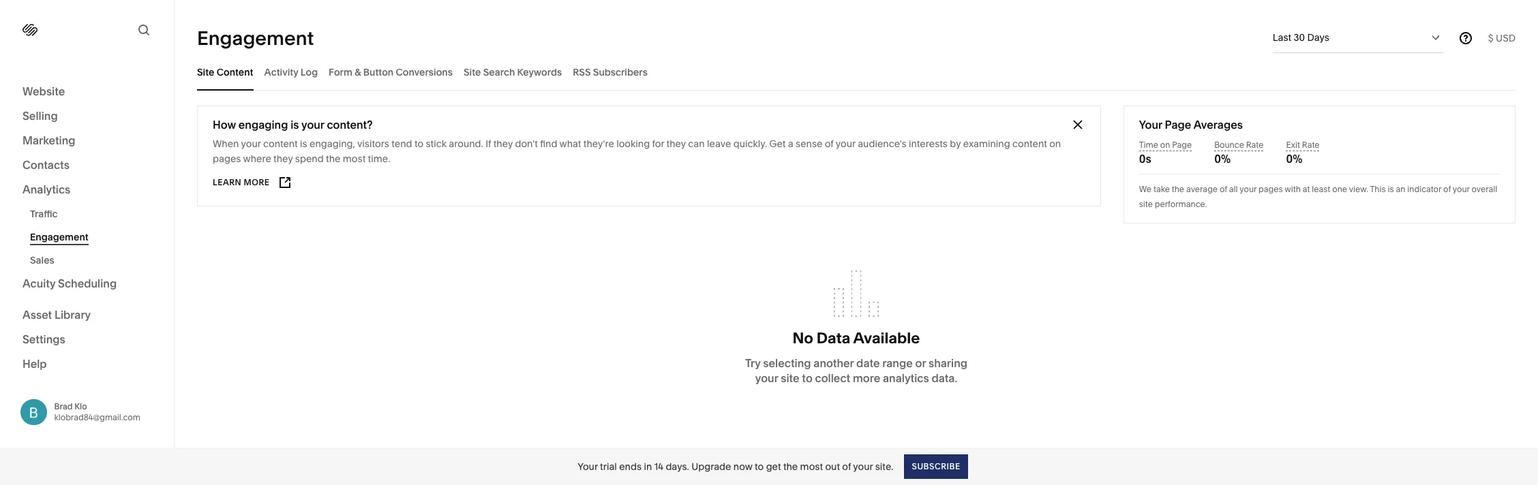 Task type: vqa. For each thing, say whether or not it's contained in the screenshot.


Task type: locate. For each thing, give the bounding box(es) containing it.
1 vertical spatial site
[[781, 372, 800, 385]]

page down the your page averages
[[1172, 140, 1192, 150]]

they right where
[[273, 153, 293, 165]]

site content button
[[197, 53, 253, 91]]

how
[[213, 118, 236, 132]]

site left search
[[464, 66, 481, 78]]

1 vertical spatial is
[[300, 138, 307, 150]]

site down we
[[1139, 199, 1153, 209]]

site content
[[197, 66, 253, 78]]

don't
[[515, 138, 538, 150]]

website
[[23, 85, 65, 98]]

rate right bounce
[[1246, 140, 1264, 150]]

pages inside the when your content is engaging, visitors tend to stick around. if they don't find what they're looking for they can leave quickly. get a sense of your audience's interests by examining content on pages where they spend the most time.
[[213, 153, 241, 165]]

website link
[[23, 84, 151, 100]]

of right sense
[[825, 138, 834, 150]]

1 horizontal spatial to
[[755, 461, 764, 473]]

more down date
[[853, 372, 880, 385]]

last 30 days
[[1273, 31, 1330, 44]]

engagement down traffic
[[30, 231, 88, 243]]

your for your page averages
[[1139, 118, 1162, 132]]

site
[[197, 66, 214, 78], [464, 66, 481, 78]]

0 horizontal spatial site
[[781, 372, 800, 385]]

0 horizontal spatial to
[[414, 138, 423, 150]]

log
[[301, 66, 318, 78]]

$
[[1488, 32, 1494, 44]]

more down where
[[244, 177, 270, 188]]

your left 'site.'
[[853, 461, 873, 473]]

data
[[817, 329, 850, 348]]

0 horizontal spatial rate
[[1246, 140, 1264, 150]]

2 horizontal spatial the
[[1172, 184, 1184, 194]]

of right indicator
[[1443, 184, 1451, 194]]

rss
[[573, 66, 591, 78]]

1 0% from the left
[[1214, 152, 1231, 166]]

pages down when
[[213, 153, 241, 165]]

date
[[856, 357, 880, 370]]

your
[[301, 118, 324, 132], [241, 138, 261, 150], [836, 138, 856, 150], [1240, 184, 1257, 194], [1453, 184, 1470, 194], [755, 372, 778, 385], [853, 461, 873, 473]]

1 horizontal spatial the
[[783, 461, 798, 473]]

a
[[788, 138, 793, 150]]

page up the time on page 0s at the top
[[1165, 118, 1191, 132]]

content right examining
[[1013, 138, 1047, 150]]

0% down exit
[[1286, 152, 1303, 166]]

content
[[217, 66, 253, 78]]

form
[[329, 66, 352, 78]]

site left content
[[197, 66, 214, 78]]

0% inside exit rate 0%
[[1286, 152, 1303, 166]]

1 horizontal spatial most
[[800, 461, 823, 473]]

tab list
[[197, 53, 1516, 91]]

1 horizontal spatial 0%
[[1286, 152, 1303, 166]]

content down how engaging is your content?
[[263, 138, 298, 150]]

to right tend
[[414, 138, 423, 150]]

no data available
[[793, 329, 920, 348]]

1 horizontal spatial is
[[300, 138, 307, 150]]

to down selecting
[[802, 372, 813, 385]]

form & button conversions
[[329, 66, 453, 78]]

1 horizontal spatial content
[[1013, 138, 1047, 150]]

what
[[559, 138, 581, 150]]

2 horizontal spatial to
[[802, 372, 813, 385]]

marketing
[[23, 134, 75, 147]]

scheduling
[[58, 277, 117, 290]]

1 vertical spatial to
[[802, 372, 813, 385]]

0 horizontal spatial engagement
[[30, 231, 88, 243]]

1 vertical spatial pages
[[1259, 184, 1283, 194]]

1 vertical spatial page
[[1172, 140, 1192, 150]]

klobrad84@gmail.com
[[54, 412, 140, 423]]

0 horizontal spatial they
[[273, 153, 293, 165]]

page
[[1165, 118, 1191, 132], [1172, 140, 1192, 150]]

your up 'time'
[[1139, 118, 1162, 132]]

1 horizontal spatial site
[[464, 66, 481, 78]]

one
[[1332, 184, 1347, 194]]

the up performance.
[[1172, 184, 1184, 194]]

try
[[745, 357, 761, 370]]

subscribe button
[[904, 454, 968, 479]]

1 horizontal spatial pages
[[1259, 184, 1283, 194]]

subscribe
[[912, 461, 961, 471]]

0 vertical spatial more
[[244, 177, 270, 188]]

no
[[793, 329, 813, 348]]

0 horizontal spatial the
[[326, 153, 341, 165]]

leave
[[707, 138, 731, 150]]

2 site from the left
[[464, 66, 481, 78]]

your up where
[[241, 138, 261, 150]]

engagement
[[197, 26, 314, 49], [30, 231, 88, 243]]

pages
[[213, 153, 241, 165], [1259, 184, 1283, 194]]

0 vertical spatial site
[[1139, 199, 1153, 209]]

to inside the when your content is engaging, visitors tend to stick around. if they don't find what they're looking for they can leave quickly. get a sense of your audience's interests by examining content on pages where they spend the most time.
[[414, 138, 423, 150]]

find
[[540, 138, 557, 150]]

in
[[644, 461, 652, 473]]

average
[[1186, 184, 1218, 194]]

0 vertical spatial to
[[414, 138, 423, 150]]

the right get
[[783, 461, 798, 473]]

1 horizontal spatial site
[[1139, 199, 1153, 209]]

0 horizontal spatial on
[[1049, 138, 1061, 150]]

0s
[[1139, 152, 1151, 166]]

site down selecting
[[781, 372, 800, 385]]

0% down bounce
[[1214, 152, 1231, 166]]

30
[[1294, 31, 1305, 44]]

0 vertical spatial most
[[343, 153, 366, 165]]

is up spend
[[300, 138, 307, 150]]

page inside the time on page 0s
[[1172, 140, 1192, 150]]

2 horizontal spatial is
[[1388, 184, 1394, 194]]

most down visitors
[[343, 153, 366, 165]]

0 vertical spatial engagement
[[197, 26, 314, 49]]

trial
[[600, 461, 617, 473]]

is left an
[[1388, 184, 1394, 194]]

0 horizontal spatial content
[[263, 138, 298, 150]]

time.
[[368, 153, 390, 165]]

your page averages
[[1139, 118, 1243, 132]]

the down the engaging,
[[326, 153, 341, 165]]

0%
[[1214, 152, 1231, 166], [1286, 152, 1303, 166]]

1 vertical spatial engagement
[[30, 231, 88, 243]]

1 vertical spatial the
[[1172, 184, 1184, 194]]

on inside the when your content is engaging, visitors tend to stick around. if they don't find what they're looking for they can leave quickly. get a sense of your audience's interests by examining content on pages where they spend the most time.
[[1049, 138, 1061, 150]]

when your content is engaging, visitors tend to stick around. if they don't find what they're looking for they can leave quickly. get a sense of your audience's interests by examining content on pages where they spend the most time.
[[213, 138, 1061, 165]]

0 vertical spatial the
[[326, 153, 341, 165]]

0 vertical spatial is
[[291, 118, 299, 132]]

2 0% from the left
[[1286, 152, 1303, 166]]

form & button conversions button
[[329, 53, 453, 91]]

rate for exit rate 0%
[[1302, 140, 1320, 150]]

rate inside exit rate 0%
[[1302, 140, 1320, 150]]

the inside the when your content is engaging, visitors tend to stick around. if they don't find what they're looking for they can leave quickly. get a sense of your audience's interests by examining content on pages where they spend the most time.
[[326, 153, 341, 165]]

1 horizontal spatial they
[[493, 138, 513, 150]]

2 vertical spatial is
[[1388, 184, 1394, 194]]

rate right exit
[[1302, 140, 1320, 150]]

they
[[493, 138, 513, 150], [667, 138, 686, 150], [273, 153, 293, 165]]

0 horizontal spatial pages
[[213, 153, 241, 165]]

activity log button
[[264, 53, 318, 91]]

asset library link
[[23, 307, 151, 324]]

spend
[[295, 153, 324, 165]]

0 horizontal spatial more
[[244, 177, 270, 188]]

1 horizontal spatial your
[[1139, 118, 1162, 132]]

rate inside bounce rate 0%
[[1246, 140, 1264, 150]]

performance.
[[1155, 199, 1207, 209]]

averages
[[1194, 118, 1243, 132]]

upgrade
[[691, 461, 731, 473]]

collect
[[815, 372, 850, 385]]

is right engaging
[[291, 118, 299, 132]]

get
[[766, 461, 781, 473]]

they right if
[[493, 138, 513, 150]]

settings
[[23, 332, 65, 346]]

your left the trial in the left of the page
[[578, 461, 598, 473]]

is
[[291, 118, 299, 132], [300, 138, 307, 150], [1388, 184, 1394, 194]]

0 vertical spatial pages
[[213, 153, 241, 165]]

where
[[243, 153, 271, 165]]

$ usd
[[1488, 32, 1516, 44]]

1 horizontal spatial more
[[853, 372, 880, 385]]

tend
[[392, 138, 412, 150]]

0% inside bounce rate 0%
[[1214, 152, 1231, 166]]

contacts
[[23, 158, 69, 172]]

0 horizontal spatial most
[[343, 153, 366, 165]]

acuity
[[23, 277, 55, 290]]

is inside the when your content is engaging, visitors tend to stick around. if they don't find what they're looking for they can leave quickly. get a sense of your audience's interests by examining content on pages where they spend the most time.
[[300, 138, 307, 150]]

pages left with
[[1259, 184, 1283, 194]]

2 rate from the left
[[1302, 140, 1320, 150]]

sharing
[[929, 357, 968, 370]]

to left get
[[755, 461, 764, 473]]

2 horizontal spatial they
[[667, 138, 686, 150]]

0 horizontal spatial site
[[197, 66, 214, 78]]

days.
[[666, 461, 689, 473]]

0 vertical spatial your
[[1139, 118, 1162, 132]]

most left out
[[800, 461, 823, 473]]

1 horizontal spatial rate
[[1302, 140, 1320, 150]]

help
[[23, 357, 47, 371]]

of right out
[[842, 461, 851, 473]]

engagement link
[[30, 226, 159, 249]]

overall
[[1472, 184, 1498, 194]]

1 site from the left
[[197, 66, 214, 78]]

sense
[[796, 138, 823, 150]]

engagement up content
[[197, 26, 314, 49]]

they right for
[[667, 138, 686, 150]]

more inside try selecting another date range or sharing your site to collect more analytics data.
[[853, 372, 880, 385]]

your down try
[[755, 372, 778, 385]]

0 horizontal spatial 0%
[[1214, 152, 1231, 166]]

conversions
[[396, 66, 453, 78]]

analytics
[[23, 183, 70, 196]]

1 vertical spatial most
[[800, 461, 823, 473]]

when
[[213, 138, 239, 150]]

1 rate from the left
[[1246, 140, 1264, 150]]

1 vertical spatial more
[[853, 372, 880, 385]]

1 horizontal spatial on
[[1160, 140, 1170, 150]]

0 horizontal spatial your
[[578, 461, 598, 473]]

1 vertical spatial your
[[578, 461, 598, 473]]



Task type: describe. For each thing, give the bounding box(es) containing it.
selling link
[[23, 108, 151, 125]]

or
[[915, 357, 926, 370]]

traffic link
[[30, 203, 159, 226]]

brad
[[54, 401, 73, 412]]

settings link
[[23, 332, 151, 348]]

pages inside we take the average of all your pages with at least one view. this is an indicator of your overall site performance.
[[1259, 184, 1283, 194]]

try selecting another date range or sharing your site to collect more analytics data.
[[745, 357, 968, 385]]

site for site content
[[197, 66, 214, 78]]

engaging,
[[310, 138, 355, 150]]

on inside the time on page 0s
[[1160, 140, 1170, 150]]

activity log
[[264, 66, 318, 78]]

search
[[483, 66, 515, 78]]

interests
[[909, 138, 948, 150]]

rss subscribers
[[573, 66, 648, 78]]

an
[[1396, 184, 1405, 194]]

your inside try selecting another date range or sharing your site to collect more analytics data.
[[755, 372, 778, 385]]

stick
[[426, 138, 447, 150]]

exit rate 0%
[[1286, 140, 1320, 166]]

brad klo klobrad84@gmail.com
[[54, 401, 140, 423]]

site.
[[875, 461, 894, 473]]

asset library
[[23, 308, 91, 321]]

help link
[[23, 356, 47, 371]]

at
[[1303, 184, 1310, 194]]

1 horizontal spatial engagement
[[197, 26, 314, 49]]

indicator
[[1407, 184, 1441, 194]]

we take the average of all your pages with at least one view. this is an indicator of your overall site performance.
[[1139, 184, 1498, 209]]

marketing link
[[23, 133, 151, 149]]

this
[[1370, 184, 1386, 194]]

your for your trial ends in 14 days. upgrade now to get the most out of your site.
[[578, 461, 598, 473]]

your right sense
[[836, 138, 856, 150]]

bounce
[[1214, 140, 1244, 150]]

0% for exit rate 0%
[[1286, 152, 1303, 166]]

2 content from the left
[[1013, 138, 1047, 150]]

learn
[[213, 177, 242, 188]]

exit
[[1286, 140, 1300, 150]]

time on page 0s
[[1139, 140, 1192, 166]]

rss subscribers button
[[573, 53, 648, 91]]

analytics
[[883, 372, 929, 385]]

by
[[950, 138, 961, 150]]

more inside button
[[244, 177, 270, 188]]

site search keywords
[[464, 66, 562, 78]]

looking
[[616, 138, 650, 150]]

we
[[1139, 184, 1152, 194]]

your left overall on the right top of page
[[1453, 184, 1470, 194]]

keywords
[[517, 66, 562, 78]]

2 vertical spatial the
[[783, 461, 798, 473]]

selecting
[[763, 357, 811, 370]]

sales link
[[30, 249, 159, 272]]

engaging
[[238, 118, 288, 132]]

0 horizontal spatial is
[[291, 118, 299, 132]]

take
[[1154, 184, 1170, 194]]

all
[[1229, 184, 1238, 194]]

sales
[[30, 254, 54, 267]]

content?
[[327, 118, 373, 132]]

library
[[55, 308, 91, 321]]

acuity scheduling
[[23, 277, 117, 290]]

most inside the when your content is engaging, visitors tend to stick around. if they don't find what they're looking for they can leave quickly. get a sense of your audience's interests by examining content on pages where they spend the most time.
[[343, 153, 366, 165]]

button
[[363, 66, 394, 78]]

get
[[769, 138, 786, 150]]

if
[[486, 138, 491, 150]]

audience's
[[858, 138, 907, 150]]

your trial ends in 14 days. upgrade now to get the most out of your site.
[[578, 461, 894, 473]]

now
[[734, 461, 753, 473]]

contacts link
[[23, 158, 151, 174]]

usd
[[1496, 32, 1516, 44]]

data.
[[932, 372, 957, 385]]

site for site search keywords
[[464, 66, 481, 78]]

of inside the when your content is engaging, visitors tend to stick around. if they don't find what they're looking for they can leave quickly. get a sense of your audience's interests by examining content on pages where they spend the most time.
[[825, 138, 834, 150]]

around.
[[449, 138, 483, 150]]

acuity scheduling link
[[23, 276, 151, 293]]

out
[[825, 461, 840, 473]]

available
[[853, 329, 920, 348]]

klo
[[74, 401, 87, 412]]

0% for bounce rate 0%
[[1214, 152, 1231, 166]]

your up the engaging,
[[301, 118, 324, 132]]

0 vertical spatial page
[[1165, 118, 1191, 132]]

least
[[1312, 184, 1330, 194]]

activity
[[264, 66, 298, 78]]

to inside try selecting another date range or sharing your site to collect more analytics data.
[[802, 372, 813, 385]]

learn more button
[[213, 170, 292, 195]]

how engaging is your content?
[[213, 118, 373, 132]]

rate for bounce rate 0%
[[1246, 140, 1264, 150]]

traffic
[[30, 208, 58, 220]]

of left the all
[[1220, 184, 1227, 194]]

site search keywords button
[[464, 53, 562, 91]]

is inside we take the average of all your pages with at least one view. this is an indicator of your overall site performance.
[[1388, 184, 1394, 194]]

your right the all
[[1240, 184, 1257, 194]]

asset
[[23, 308, 52, 321]]

last
[[1273, 31, 1291, 44]]

site inside try selecting another date range or sharing your site to collect more analytics data.
[[781, 372, 800, 385]]

1 content from the left
[[263, 138, 298, 150]]

with
[[1285, 184, 1301, 194]]

14
[[654, 461, 663, 473]]

ends
[[619, 461, 642, 473]]

last 30 days button
[[1273, 23, 1443, 53]]

range
[[882, 357, 913, 370]]

examining
[[963, 138, 1010, 150]]

&
[[355, 66, 361, 78]]

days
[[1307, 31, 1330, 44]]

2 vertical spatial to
[[755, 461, 764, 473]]

tab list containing site content
[[197, 53, 1516, 91]]

learn more
[[213, 177, 270, 188]]

the inside we take the average of all your pages with at least one view. this is an indicator of your overall site performance.
[[1172, 184, 1184, 194]]

site inside we take the average of all your pages with at least one view. this is an indicator of your overall site performance.
[[1139, 199, 1153, 209]]



